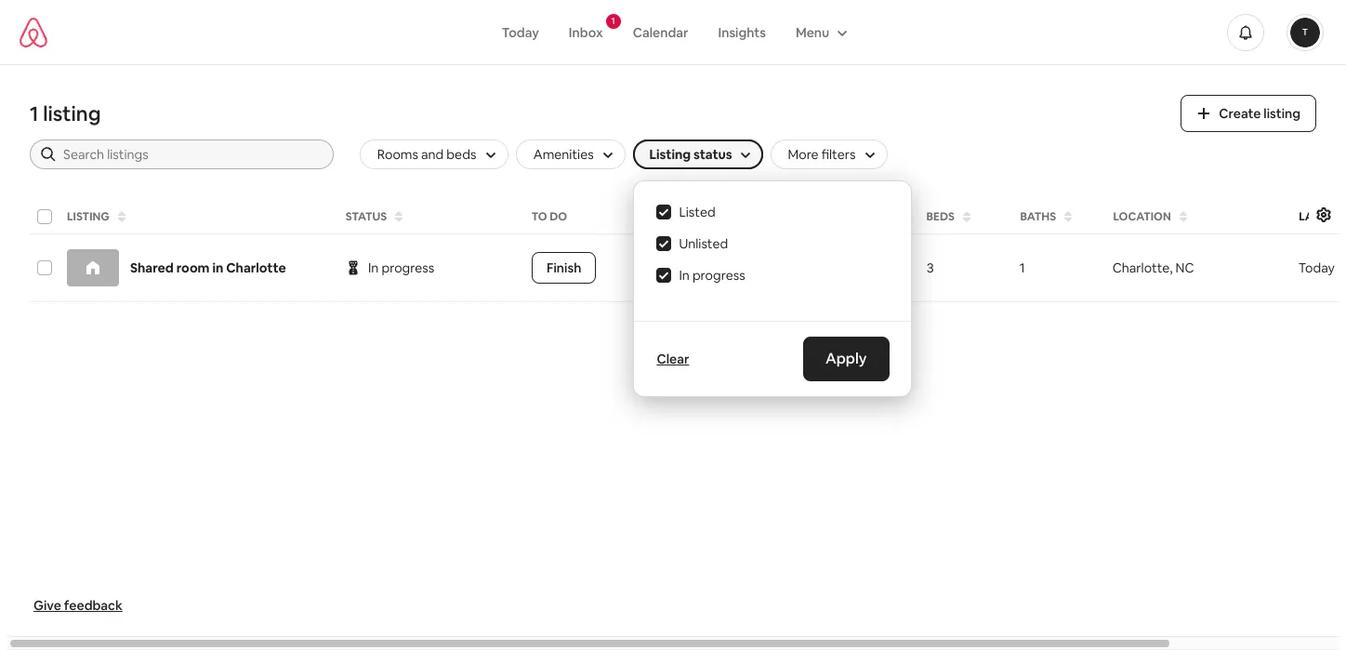 Task type: locate. For each thing, give the bounding box(es) containing it.
progress for shared room in charlotte
[[382, 260, 435, 276]]

listing inside create listing link
[[1264, 105, 1301, 122]]

give feedback button
[[26, 590, 130, 621]]

in progress
[[368, 260, 435, 276], [679, 267, 746, 284]]

charlotte,
[[1113, 260, 1173, 276]]

0 horizontal spatial 1
[[30, 100, 39, 127]]

in progress for shared room in charlotte
[[368, 260, 435, 276]]

instant book button
[[712, 204, 823, 230]]

in
[[212, 260, 223, 276]]

Search text field
[[63, 145, 321, 164]]

1 vertical spatial listing
[[67, 209, 110, 224]]

insights
[[719, 24, 766, 40]]

progress inside apply "dialog"
[[693, 267, 746, 284]]

0 horizontal spatial today
[[502, 24, 539, 40]]

in down status
[[368, 260, 379, 276]]

0 horizontal spatial in progress
[[368, 260, 435, 276]]

0 vertical spatial listing
[[650, 146, 691, 163]]

inbox
[[569, 24, 603, 40]]

today link
[[487, 14, 554, 50]]

listing for 1 listing
[[43, 100, 101, 127]]

today down last mo button
[[1299, 260, 1336, 276]]

main navigation menu image
[[1291, 17, 1321, 47]]

instant
[[718, 209, 765, 224]]

in down unlisted
[[679, 267, 690, 284]]

in progress down status button
[[368, 260, 435, 276]]

today
[[502, 24, 539, 40], [1299, 260, 1336, 276]]

listing button
[[61, 204, 337, 230]]

listing
[[650, 146, 691, 163], [67, 209, 110, 224]]

1 inside inbox 1 calendar
[[612, 14, 616, 27]]

0 horizontal spatial in
[[368, 260, 379, 276]]

0 horizontal spatial listing
[[43, 100, 101, 127]]

2 horizontal spatial 1
[[1020, 260, 1025, 276]]

give
[[33, 597, 61, 614]]

listing inside 'dropdown button'
[[650, 146, 691, 163]]

today left inbox
[[502, 24, 539, 40]]

unlisted
[[679, 235, 728, 252]]

0 vertical spatial 1
[[612, 14, 616, 27]]

1 horizontal spatial in progress
[[679, 267, 746, 284]]

1 horizontal spatial 1
[[612, 14, 616, 27]]

listing inside button
[[67, 209, 110, 224]]

1 horizontal spatial today
[[1299, 260, 1336, 276]]

clear
[[657, 351, 690, 367]]

charlotte, nc
[[1113, 260, 1195, 276]]

progress down status button
[[382, 260, 435, 276]]

0 horizontal spatial progress
[[382, 260, 435, 276]]

room
[[176, 260, 210, 276]]

status
[[694, 146, 733, 163]]

1
[[612, 14, 616, 27], [30, 100, 39, 127], [1020, 260, 1025, 276]]

1 vertical spatial today
[[1299, 260, 1336, 276]]

in
[[368, 260, 379, 276], [679, 267, 690, 284]]

in inside apply "dialog"
[[679, 267, 690, 284]]

1 vertical spatial 1
[[30, 100, 39, 127]]

finish link
[[532, 252, 597, 284]]

in for shared room in charlotte
[[368, 260, 379, 276]]

listing
[[43, 100, 101, 127], [1264, 105, 1301, 122]]

1 horizontal spatial listing
[[1264, 105, 1301, 122]]

last mo button
[[1294, 204, 1347, 230]]

0 horizontal spatial listing
[[67, 209, 110, 224]]

in progress down unlisted
[[679, 267, 746, 284]]

1 horizontal spatial progress
[[693, 267, 746, 284]]

apply dialog
[[634, 180, 913, 397]]

beds button
[[921, 204, 1011, 230]]

1 horizontal spatial listing
[[650, 146, 691, 163]]

give feedback
[[33, 597, 123, 614]]

listing for create listing
[[1264, 105, 1301, 122]]

progress down unlisted
[[693, 267, 746, 284]]

1 listing
[[30, 100, 101, 127]]

instant book off image
[[718, 260, 733, 275]]

in progress inside apply "dialog"
[[679, 267, 746, 284]]

1 horizontal spatial in
[[679, 267, 690, 284]]

progress
[[382, 260, 435, 276], [693, 267, 746, 284]]

listing for listing
[[67, 209, 110, 224]]

0 vertical spatial today
[[502, 24, 539, 40]]

2 vertical spatial 1
[[1020, 260, 1025, 276]]



Task type: vqa. For each thing, say whether or not it's contained in the screenshot.
Insights LINK
yes



Task type: describe. For each thing, give the bounding box(es) containing it.
apply
[[826, 349, 867, 368]]

instant book
[[718, 209, 801, 224]]

clear button
[[650, 343, 697, 375]]

create listing link
[[1182, 95, 1317, 132]]

inbox 1 calendar
[[569, 14, 689, 40]]

baths
[[1020, 209, 1056, 224]]

calendar link
[[618, 14, 704, 50]]

mo
[[1329, 209, 1347, 224]]

last
[[1299, 209, 1327, 224]]

menu button
[[781, 14, 860, 50]]

create
[[1220, 105, 1262, 122]]

status button
[[340, 204, 523, 230]]

in progress for unlisted
[[679, 267, 746, 284]]

status
[[346, 209, 387, 224]]

menu
[[796, 24, 830, 40]]

location button
[[1108, 204, 1290, 230]]

listing status
[[650, 146, 733, 163]]

last mo
[[1299, 209, 1347, 224]]

listed
[[679, 204, 716, 220]]

in for unlisted
[[679, 267, 690, 284]]

feedback
[[64, 597, 123, 614]]

shared room in charlotte
[[130, 260, 286, 276]]

insights link
[[704, 14, 781, 50]]

listing for listing status
[[650, 146, 691, 163]]

progress for unlisted
[[693, 267, 746, 284]]

shared
[[130, 260, 174, 276]]

1 for 1
[[1020, 260, 1025, 276]]

1 listing heading
[[30, 100, 1159, 127]]

book
[[768, 209, 801, 224]]

charlotte
[[226, 260, 286, 276]]

nc
[[1176, 260, 1195, 276]]

1 for 1 listing
[[30, 100, 39, 127]]

3
[[927, 260, 934, 276]]

listing status button
[[634, 140, 763, 169]]

calendar
[[633, 24, 689, 40]]

off
[[740, 260, 760, 276]]

baths button
[[1014, 204, 1104, 230]]

location
[[1113, 209, 1171, 224]]

beds
[[927, 209, 955, 224]]

finish
[[547, 260, 582, 276]]

apply button
[[804, 337, 890, 381]]

create listing
[[1220, 105, 1301, 122]]



